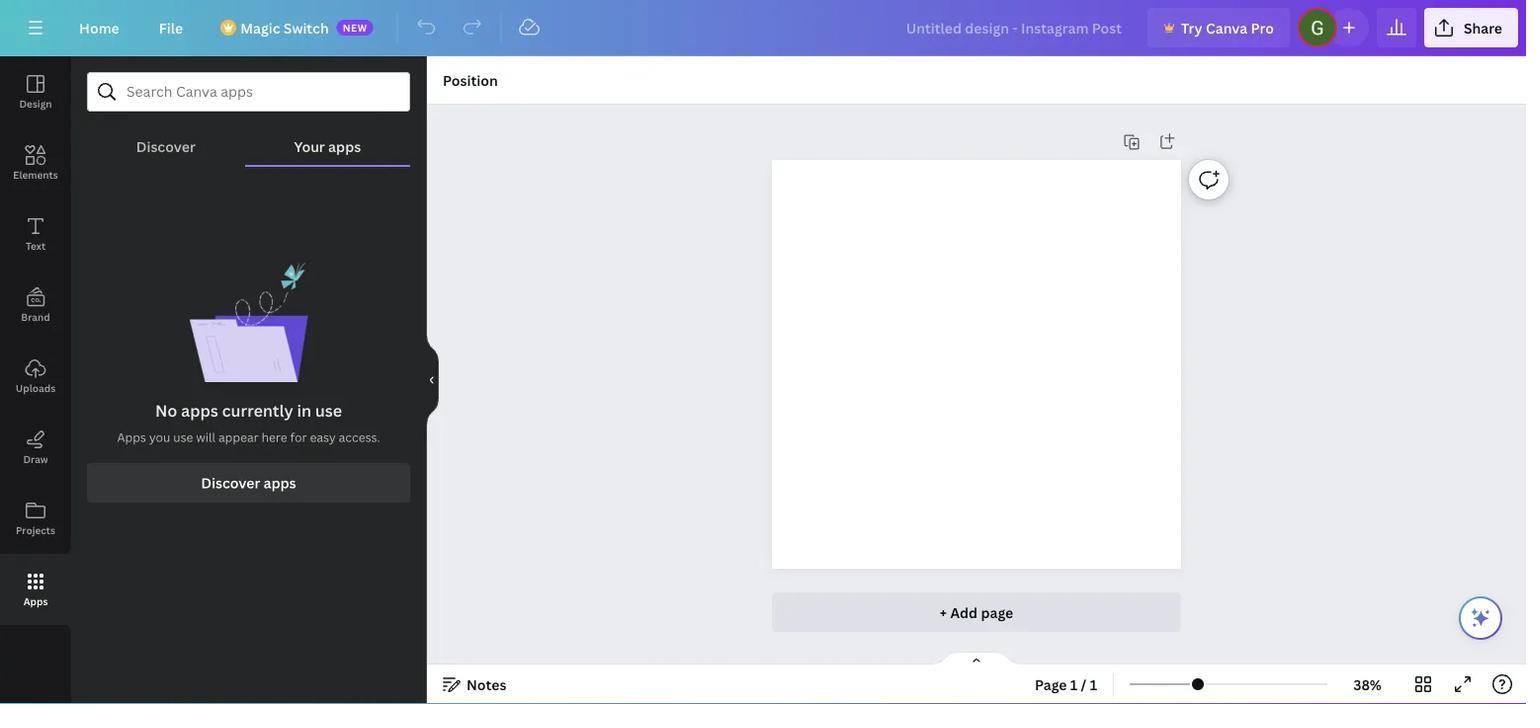 Task type: locate. For each thing, give the bounding box(es) containing it.
discover inside button
[[201, 474, 260, 493]]

canva
[[1206, 18, 1248, 37]]

+ add page button
[[772, 593, 1181, 633]]

1
[[1071, 676, 1078, 695], [1090, 676, 1097, 695]]

your apps
[[294, 137, 361, 156]]

1 horizontal spatial apps
[[264, 474, 296, 493]]

1 vertical spatial discover
[[201, 474, 260, 493]]

use right in
[[315, 400, 342, 422]]

Design title text field
[[890, 8, 1140, 47]]

1 horizontal spatial discover
[[201, 474, 260, 493]]

1 vertical spatial use
[[173, 430, 193, 446]]

2 vertical spatial apps
[[264, 474, 296, 493]]

page
[[1035, 676, 1067, 695]]

1 horizontal spatial 1
[[1090, 676, 1097, 695]]

design button
[[0, 56, 71, 128]]

for
[[290, 430, 307, 446]]

apps button
[[0, 555, 71, 626]]

your
[[294, 137, 325, 156]]

apps inside apps button
[[23, 595, 48, 609]]

0 horizontal spatial use
[[173, 430, 193, 446]]

38% button
[[1336, 669, 1400, 701]]

home link
[[63, 8, 135, 47]]

/
[[1081, 676, 1087, 695]]

0 vertical spatial discover
[[136, 137, 196, 156]]

text
[[26, 239, 46, 253]]

uploads
[[16, 382, 56, 395]]

discover inside button
[[136, 137, 196, 156]]

discover for discover
[[136, 137, 196, 156]]

will
[[196, 430, 216, 446]]

0 vertical spatial apps
[[117, 430, 146, 446]]

pro
[[1251, 18, 1274, 37]]

apps down "here"
[[264, 474, 296, 493]]

1 horizontal spatial apps
[[117, 430, 146, 446]]

design
[[19, 97, 52, 110]]

appear
[[218, 430, 259, 446]]

1 left /
[[1071, 676, 1078, 695]]

1 horizontal spatial use
[[315, 400, 342, 422]]

apps for no
[[181, 400, 218, 422]]

apps
[[328, 137, 361, 156], [181, 400, 218, 422], [264, 474, 296, 493]]

0 horizontal spatial discover
[[136, 137, 196, 156]]

apps down projects in the bottom left of the page
[[23, 595, 48, 609]]

position
[[443, 71, 498, 89]]

apps inside the no apps currently in use apps you use will appear here for easy access.
[[181, 400, 218, 422]]

file button
[[143, 8, 199, 47]]

apps left you on the bottom left
[[117, 430, 146, 446]]

projects button
[[0, 483, 71, 555]]

0 horizontal spatial apps
[[181, 400, 218, 422]]

use left will
[[173, 430, 193, 446]]

0 horizontal spatial 1
[[1071, 676, 1078, 695]]

you
[[149, 430, 170, 446]]

draw button
[[0, 412, 71, 483]]

new
[[343, 21, 368, 34]]

0 vertical spatial use
[[315, 400, 342, 422]]

canva assistant image
[[1469, 607, 1493, 631]]

your apps button
[[245, 112, 410, 165]]

use
[[315, 400, 342, 422], [173, 430, 193, 446]]

1 vertical spatial apps
[[181, 400, 218, 422]]

here
[[262, 430, 287, 446]]

try canva pro
[[1181, 18, 1274, 37]]

apps
[[117, 430, 146, 446], [23, 595, 48, 609]]

page 1 / 1
[[1035, 676, 1097, 695]]

apps right your
[[328, 137, 361, 156]]

1 vertical spatial apps
[[23, 595, 48, 609]]

main menu bar
[[0, 0, 1526, 56]]

2 1 from the left
[[1090, 676, 1097, 695]]

1 right /
[[1090, 676, 1097, 695]]

apps up will
[[181, 400, 218, 422]]

0 horizontal spatial apps
[[23, 595, 48, 609]]

apps for your
[[328, 137, 361, 156]]

0 vertical spatial apps
[[328, 137, 361, 156]]

2 horizontal spatial apps
[[328, 137, 361, 156]]

discover
[[136, 137, 196, 156], [201, 474, 260, 493]]



Task type: vqa. For each thing, say whether or not it's contained in the screenshot.
the rightmost Shared
no



Task type: describe. For each thing, give the bounding box(es) containing it.
magic
[[240, 18, 280, 37]]

no
[[155, 400, 177, 422]]

currently
[[222, 400, 293, 422]]

+
[[940, 604, 947, 622]]

uploads button
[[0, 341, 71, 412]]

share
[[1464, 18, 1503, 37]]

share button
[[1425, 8, 1519, 47]]

Search Canva apps search field
[[127, 73, 371, 111]]

text button
[[0, 199, 71, 270]]

elements
[[13, 168, 58, 181]]

hide image
[[426, 333, 439, 428]]

switch
[[284, 18, 329, 37]]

page
[[981, 604, 1014, 622]]

discover for discover apps
[[201, 474, 260, 493]]

position button
[[435, 64, 506, 96]]

projects
[[16, 524, 55, 537]]

side panel tab list
[[0, 56, 71, 626]]

notes button
[[435, 669, 515, 701]]

discover button
[[87, 112, 245, 165]]

+ add page
[[940, 604, 1014, 622]]

home
[[79, 18, 119, 37]]

brand
[[21, 310, 50, 324]]

draw
[[23, 453, 48, 466]]

1 1 from the left
[[1071, 676, 1078, 695]]

38%
[[1354, 676, 1382, 695]]

no apps currently in use apps you use will appear here for easy access.
[[117, 400, 380, 446]]

file
[[159, 18, 183, 37]]

magic switch
[[240, 18, 329, 37]]

in
[[297, 400, 311, 422]]

add
[[951, 604, 978, 622]]

apps inside the no apps currently in use apps you use will appear here for easy access.
[[117, 430, 146, 446]]

show pages image
[[929, 652, 1024, 667]]

access.
[[339, 430, 380, 446]]

try
[[1181, 18, 1203, 37]]

discover apps button
[[87, 464, 410, 503]]

empty folder image displayed when there are no installed apps image
[[189, 262, 308, 383]]

try canva pro button
[[1148, 8, 1290, 47]]

apps for discover
[[264, 474, 296, 493]]

notes
[[467, 676, 507, 695]]

brand button
[[0, 270, 71, 341]]

discover apps
[[201, 474, 296, 493]]

elements button
[[0, 128, 71, 199]]

easy
[[310, 430, 336, 446]]



